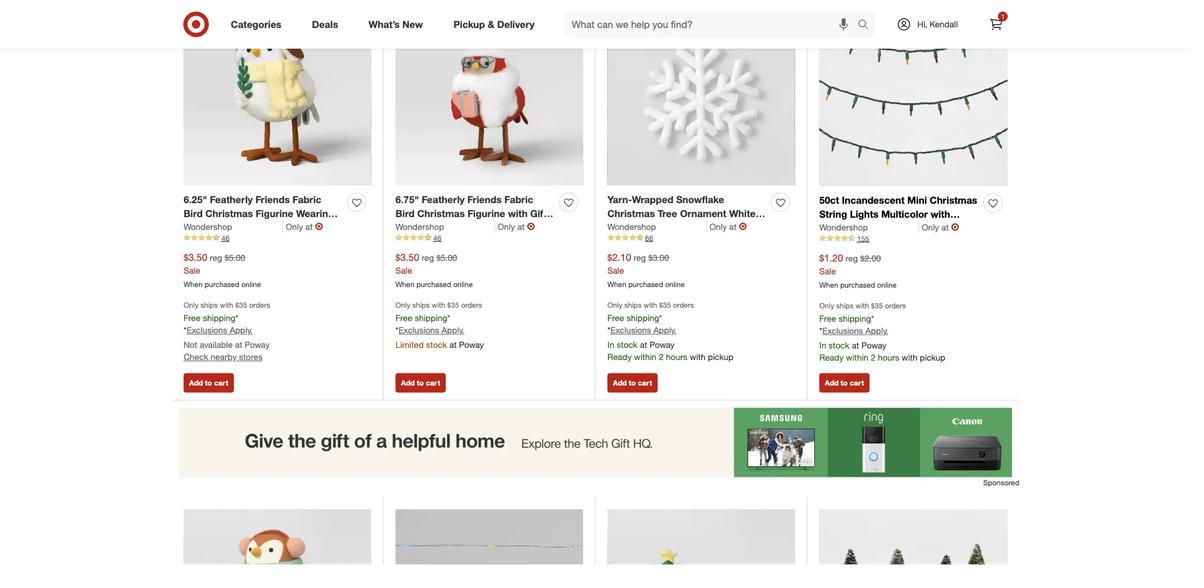 Task type: vqa. For each thing, say whether or not it's contained in the screenshot.
the rightmost 13.7
no



Task type: locate. For each thing, give the bounding box(es) containing it.
0 horizontal spatial only ships with $35 orders free shipping * * exclusions apply. in stock at  poway ready within 2 hours with pickup
[[608, 301, 734, 363]]

online inside $2.10 reg $3.00 sale when purchased online
[[665, 280, 685, 289]]

$3.50 reg $5.00 sale when purchased online down scarf
[[184, 252, 261, 289]]

wondershop
[[184, 221, 232, 232], [396, 221, 444, 232], [608, 221, 656, 232], [820, 222, 868, 233]]

when up only ships with $35 orders free shipping * * exclusions apply. limited stock at  poway
[[396, 280, 415, 289]]

$35 for yellow
[[236, 301, 247, 310]]

friends inside 6.25" featherly friends fabric bird christmas figurine wearing yellow scarf - wondershop™
[[256, 194, 290, 206]]

¬
[[315, 221, 323, 233], [527, 221, 535, 233], [739, 221, 747, 233], [952, 221, 959, 233]]

orders inside only ships with $35 orders free shipping * * exclusions apply. not available at poway check nearby stores
[[249, 301, 270, 310]]

only down wearing
[[286, 221, 303, 232]]

0 horizontal spatial in
[[608, 340, 615, 351]]

only at ¬ down gift
[[498, 221, 535, 233]]

reg inside $1.20 reg $2.00 sale when purchased online
[[846, 253, 858, 264]]

1 horizontal spatial only ships with $35 orders free shipping * * exclusions apply. in stock at  poway ready within 2 hours with pickup
[[820, 302, 946, 363]]

purchased inside $1.20 reg $2.00 sale when purchased online
[[841, 280, 875, 290]]

exclusions for 6.75" featherly friends fabric bird christmas figurine with gift - wondershop™ red
[[399, 325, 439, 336]]

6.25" featherly friends fabric bird christmas figurine wearing yellow scarf - wondershop™ image
[[184, 0, 371, 186], [184, 0, 371, 186]]

46 link down gift
[[396, 233, 583, 244]]

1 to from the left
[[205, 379, 212, 388]]

what's new
[[369, 18, 423, 30]]

¬ down white
[[739, 221, 747, 233]]

free inside only ships with $35 orders free shipping * * exclusions apply. limited stock at  poway
[[396, 313, 413, 323]]

online inside $1.20 reg $2.00 sale when purchased online
[[877, 280, 897, 290]]

exclusions apply. link for 6.75" featherly friends fabric bird christmas figurine with gift - wondershop™ red
[[399, 325, 465, 336]]

ornament
[[680, 208, 727, 220]]

0 horizontal spatial $5.00
[[225, 252, 245, 263]]

christmas up red
[[417, 208, 465, 220]]

pickup & delivery link
[[443, 11, 550, 38]]

fabric for with
[[505, 194, 533, 206]]

friends inside 6.75" featherly friends fabric bird christmas figurine with gift - wondershop™ red
[[468, 194, 502, 206]]

$3.50 down the yellow
[[184, 252, 207, 263]]

0 horizontal spatial figurine
[[256, 208, 293, 220]]

1 figurine from the left
[[256, 208, 293, 220]]

when down the yellow
[[184, 280, 203, 289]]

shipping for yarn-wrapped snowflake christmas tree ornament white - wondershop™
[[627, 313, 659, 323]]

1 horizontal spatial bird
[[396, 208, 415, 220]]

free up limited on the left bottom
[[396, 313, 413, 323]]

when for 50ct incandescent mini christmas string lights multicolor with green wire - wondershop™
[[820, 280, 839, 290]]

- right scarf
[[244, 222, 248, 234]]

6.75" featherly friends fabric bird christmas figurine with gift - wondershop™ red image
[[396, 0, 583, 186], [396, 0, 583, 186]]

1 horizontal spatial in
[[820, 341, 827, 351]]

$35 for green
[[871, 302, 883, 311]]

christmas inside 6.75" featherly friends fabric bird christmas figurine with gift - wondershop™ red
[[417, 208, 465, 220]]

1 horizontal spatial pickup
[[920, 353, 946, 363]]

$5.00 down scarf
[[225, 252, 245, 263]]

shipping
[[203, 313, 235, 323], [415, 313, 447, 323], [627, 313, 659, 323], [839, 313, 871, 324]]

in for $1.20
[[820, 341, 827, 351]]

advertisement region
[[172, 409, 1020, 478]]

bird for 6.25"
[[184, 208, 203, 220]]

0 horizontal spatial stock
[[426, 340, 447, 351]]

2 $3.50 from the left
[[396, 252, 419, 263]]

4pc 4" decorative sisal christmas bottle brush tree set green - wondershop™ image
[[820, 510, 1008, 566], [820, 510, 1008, 566]]

purchased up only ships with $35 orders free shipping * * exclusions apply. limited stock at  poway
[[417, 280, 451, 289]]

wondershop link
[[184, 221, 283, 233], [396, 221, 495, 233], [608, 221, 707, 233], [820, 221, 920, 234]]

1 horizontal spatial stock
[[617, 340, 638, 351]]

1 fabric from the left
[[293, 194, 321, 206]]

2 46 from the left
[[433, 234, 442, 243]]

sale inside $2.10 reg $3.00 sale when purchased online
[[608, 265, 624, 276]]

1 add from the left
[[189, 379, 203, 388]]

exclusions apply. link up the available
[[187, 325, 253, 336]]

¬ down wearing
[[315, 221, 323, 233]]

poway inside only ships with $35 orders free shipping * * exclusions apply. not available at poway check nearby stores
[[245, 340, 270, 351]]

fabric up gift
[[505, 194, 533, 206]]

0 horizontal spatial 46
[[221, 234, 230, 243]]

when down $1.20
[[820, 280, 839, 290]]

wondershop link for 50ct
[[820, 221, 920, 234]]

wondershop link down "6.75""
[[396, 221, 495, 233]]

sale
[[184, 265, 200, 276], [396, 265, 412, 276], [608, 265, 624, 276], [820, 266, 836, 276]]

bird down 6.25"
[[184, 208, 203, 220]]

wondershop down "string"
[[820, 222, 868, 233]]

figurine inside 6.25" featherly friends fabric bird christmas figurine wearing yellow scarf - wondershop™
[[256, 208, 293, 220]]

wondershop link down 6.25"
[[184, 221, 283, 233]]

ships for 6.25" featherly friends fabric bird christmas figurine wearing yellow scarf - wondershop™
[[201, 301, 218, 310]]

4 add from the left
[[825, 379, 839, 388]]

$3.00
[[649, 252, 669, 263]]

online up only ships with $35 orders free shipping * * exclusions apply. not available at poway check nearby stores
[[241, 280, 261, 289]]

christmas inside yarn-wrapped snowflake christmas tree ornament white - wondershop™
[[608, 208, 655, 220]]

figurine for red
[[468, 208, 505, 220]]

add for yarn-wrapped snowflake christmas tree ornament white - wondershop™
[[613, 379, 627, 388]]

exclusions apply. link
[[187, 325, 253, 336], [399, 325, 465, 336], [611, 325, 677, 336], [823, 326, 889, 337]]

exclusions for 6.25" featherly friends fabric bird christmas figurine wearing yellow scarf - wondershop™
[[187, 325, 227, 336]]

bird inside 6.75" featherly friends fabric bird christmas figurine with gift - wondershop™ red
[[396, 208, 415, 220]]

46 for -
[[221, 234, 230, 243]]

add
[[189, 379, 203, 388], [401, 379, 415, 388], [613, 379, 627, 388], [825, 379, 839, 388]]

free for 6.25" featherly friends fabric bird christmas figurine wearing yellow scarf - wondershop™
[[184, 313, 201, 323]]

add to cart
[[189, 379, 228, 388], [401, 379, 440, 388], [613, 379, 652, 388], [825, 379, 864, 388]]

when inside $1.20 reg $2.00 sale when purchased online
[[820, 280, 839, 290]]

$3.50 reg $5.00 sale when purchased online up only ships with $35 orders free shipping * * exclusions apply. limited stock at  poway
[[396, 252, 473, 289]]

6.25" featherly friends fabric bird christmas figurine wearing yellow scarf - wondershop™ link
[[184, 193, 343, 234]]

sale for 6.75" featherly friends fabric bird christmas figurine with gift - wondershop™ red
[[396, 265, 412, 276]]

free inside only ships with $35 orders free shipping * * exclusions apply. not available at poway check nearby stores
[[184, 313, 201, 323]]

online down "$3.00"
[[665, 280, 685, 289]]

stock for $3.50
[[426, 340, 447, 351]]

2 friends from the left
[[468, 194, 502, 206]]

only ships with $35 orders free shipping * * exclusions apply. in stock at  poway ready within 2 hours with pickup for $1.20
[[820, 302, 946, 363]]

shipping down $1.20 reg $2.00 sale when purchased online
[[839, 313, 871, 324]]

wondershop™ inside 6.75" featherly friends fabric bird christmas figurine with gift - wondershop™ red
[[396, 222, 459, 234]]

ships down $2.10 reg $3.00 sale when purchased online
[[625, 301, 642, 310]]

1 horizontal spatial within
[[846, 353, 869, 363]]

0 horizontal spatial hours
[[666, 352, 688, 363]]

only at ¬ down white
[[710, 221, 747, 233]]

felt christmas tree and gift figurine set - wondershop™ green/pink image
[[608, 510, 795, 566], [608, 510, 795, 566]]

incandescent
[[842, 194, 905, 206]]

1 friends from the left
[[256, 194, 290, 206]]

sale inside $1.20 reg $2.00 sale when purchased online
[[820, 266, 836, 276]]

6.75" featherly friends fabric bird christmas figurine with gift - wondershop™ red
[[396, 194, 554, 234]]

when
[[184, 280, 203, 289], [396, 280, 415, 289], [608, 280, 627, 289], [820, 280, 839, 290]]

1 horizontal spatial $3.50 reg $5.00 sale when purchased online
[[396, 252, 473, 289]]

apply. inside only ships with $35 orders free shipping * * exclusions apply. not available at poway check nearby stores
[[230, 325, 253, 336]]

2 add from the left
[[401, 379, 415, 388]]

to for 6.25" featherly friends fabric bird christmas figurine wearing yellow scarf - wondershop™
[[205, 379, 212, 388]]

when inside $2.10 reg $3.00 sale when purchased online
[[608, 280, 627, 289]]

*
[[235, 313, 238, 323], [447, 313, 450, 323], [659, 313, 662, 323], [871, 313, 874, 324], [184, 325, 187, 336], [396, 325, 399, 336], [608, 325, 611, 336], [820, 326, 823, 337]]

$3.50
[[184, 252, 207, 263], [396, 252, 419, 263]]

featherly
[[210, 194, 253, 206], [422, 194, 465, 206]]

0 horizontal spatial friends
[[256, 194, 290, 206]]

4 cart from the left
[[850, 379, 864, 388]]

red
[[462, 222, 481, 234]]

add to cart button
[[184, 374, 234, 393], [396, 374, 446, 393], [608, 374, 658, 393], [820, 374, 870, 393]]

1 horizontal spatial 46 link
[[396, 233, 583, 244]]

shipping up limited on the left bottom
[[415, 313, 447, 323]]

ships
[[201, 301, 218, 310], [413, 301, 430, 310], [625, 301, 642, 310], [837, 302, 854, 311]]

deals link
[[302, 11, 353, 38]]

not
[[184, 340, 197, 351]]

sale for 50ct incandescent mini christmas string lights multicolor with green wire - wondershop™
[[820, 266, 836, 276]]

pickup for $2.10
[[708, 352, 734, 363]]

only down ornament
[[710, 221, 727, 232]]

wondershop™ inside 6.25" featherly friends fabric bird christmas figurine wearing yellow scarf - wondershop™
[[250, 222, 314, 234]]

purchased down "$3.00"
[[629, 280, 663, 289]]

- right wire at the top right
[[874, 222, 878, 234]]

kendall
[[930, 19, 958, 30]]

1 horizontal spatial figurine
[[468, 208, 505, 220]]

purchased down '$2.00'
[[841, 280, 875, 290]]

1 46 from the left
[[221, 234, 230, 243]]

only at ¬
[[286, 221, 323, 233], [498, 221, 535, 233], [710, 221, 747, 233], [922, 221, 959, 233]]

purchased
[[205, 280, 239, 289], [417, 280, 451, 289], [629, 280, 663, 289], [841, 280, 875, 290]]

1 cart from the left
[[214, 379, 228, 388]]

3 add to cart from the left
[[613, 379, 652, 388]]

online down '$2.00'
[[877, 280, 897, 290]]

free up not
[[184, 313, 201, 323]]

only up limited on the left bottom
[[396, 301, 411, 310]]

46 left red
[[433, 234, 442, 243]]

0 horizontal spatial 2
[[659, 352, 664, 363]]

reg for 50ct incandescent mini christmas string lights multicolor with green wire - wondershop™
[[846, 253, 858, 264]]

only
[[286, 221, 303, 232], [498, 221, 515, 232], [710, 221, 727, 232], [922, 222, 939, 233], [184, 301, 199, 310], [396, 301, 411, 310], [608, 301, 623, 310], [820, 302, 835, 311]]

add to cart for yarn-wrapped snowflake christmas tree ornament white - wondershop™
[[613, 379, 652, 388]]

orders
[[249, 301, 270, 310], [461, 301, 482, 310], [673, 301, 694, 310], [885, 302, 906, 311]]

1 horizontal spatial ready
[[820, 353, 844, 363]]

apply. for gift
[[442, 325, 465, 336]]

46 link for wondershop™
[[184, 233, 371, 244]]

apply. for green
[[866, 326, 889, 337]]

stock inside only ships with $35 orders free shipping * * exclusions apply. limited stock at  poway
[[426, 340, 447, 351]]

2 $3.50 reg $5.00 sale when purchased online from the left
[[396, 252, 473, 289]]

¬ for 6.25" featherly friends fabric bird christmas figurine wearing yellow scarf - wondershop™
[[315, 221, 323, 233]]

wondershop™
[[250, 222, 314, 234], [396, 222, 459, 234], [608, 222, 671, 234], [881, 222, 944, 234]]

bird down "6.75""
[[396, 208, 415, 220]]

only ships with $35 orders free shipping * * exclusions apply. not available at poway check nearby stores
[[184, 301, 270, 363]]

ready
[[608, 352, 632, 363], [820, 353, 844, 363]]

1 horizontal spatial friends
[[468, 194, 502, 206]]

5.75" featherly friends fabric bird christmas figurine wearing white vest and green scarf - wondershop™ brown image
[[184, 510, 371, 566], [184, 510, 371, 566]]

ships up the available
[[201, 301, 218, 310]]

2 fabric from the left
[[505, 194, 533, 206]]

wondershop up 66
[[608, 221, 656, 232]]

add to cart button for 50ct incandescent mini christmas string lights multicolor with green wire - wondershop™
[[820, 374, 870, 393]]

poway inside only ships with $35 orders free shipping * * exclusions apply. limited stock at  poway
[[459, 340, 484, 351]]

featherly up scarf
[[210, 194, 253, 206]]

only inside only ships with $35 orders free shipping * * exclusions apply. not available at poway check nearby stores
[[184, 301, 199, 310]]

4 to from the left
[[841, 379, 848, 388]]

christmas right mini
[[930, 194, 978, 206]]

50ct incandescent mini christmas string lights multicolor with green wire - wondershop™ image
[[820, 0, 1008, 186], [820, 0, 1008, 186]]

at
[[306, 221, 313, 232], [518, 221, 525, 232], [730, 221, 737, 232], [942, 222, 949, 233], [235, 340, 242, 351], [450, 340, 457, 351], [640, 340, 647, 351], [852, 341, 859, 351]]

- inside 6.75" featherly friends fabric bird christmas figurine with gift - wondershop™ red
[[550, 208, 554, 220]]

free down $2.10 reg $3.00 sale when purchased online
[[608, 313, 625, 323]]

$3.50 reg $5.00 sale when purchased online
[[184, 252, 261, 289], [396, 252, 473, 289]]

$35 inside only ships with $35 orders free shipping * * exclusions apply. not available at poway check nearby stores
[[236, 301, 247, 310]]

1 featherly from the left
[[210, 194, 253, 206]]

exclusions apply. link down $1.20 reg $2.00 sale when purchased online
[[823, 326, 889, 337]]

fabric for wearing
[[293, 194, 321, 206]]

christmas down yarn- at the top of page
[[608, 208, 655, 220]]

featherly inside 6.25" featherly friends fabric bird christmas figurine wearing yellow scarf - wondershop™
[[210, 194, 253, 206]]

¬ up 155 link
[[952, 221, 959, 233]]

66
[[645, 234, 654, 243]]

ships down $1.20 reg $2.00 sale when purchased online
[[837, 302, 854, 311]]

1 horizontal spatial fabric
[[505, 194, 533, 206]]

add to cart for 6.75" featherly friends fabric bird christmas figurine with gift - wondershop™ red
[[401, 379, 440, 388]]

categories link
[[221, 11, 297, 38]]

cart
[[214, 379, 228, 388], [426, 379, 440, 388], [638, 379, 652, 388], [850, 379, 864, 388]]

1 add to cart button from the left
[[184, 374, 234, 393]]

shipping for 50ct incandescent mini christmas string lights multicolor with green wire - wondershop™
[[839, 313, 871, 324]]

0 horizontal spatial bird
[[184, 208, 203, 220]]

apply. inside only ships with $35 orders free shipping * * exclusions apply. limited stock at  poway
[[442, 325, 465, 336]]

1 horizontal spatial $5.00
[[437, 252, 457, 263]]

wondershop link up 66
[[608, 221, 707, 233]]

yarn-wrapped snowflake christmas tree ornament white - wondershop™
[[608, 194, 763, 234]]

0 horizontal spatial fabric
[[293, 194, 321, 206]]

0 horizontal spatial $3.50 reg $5.00 sale when purchased online
[[184, 252, 261, 289]]

add to cart for 50ct incandescent mini christmas string lights multicolor with green wire - wondershop™
[[825, 379, 864, 388]]

6.25"
[[184, 194, 207, 206]]

reg for 6.25" featherly friends fabric bird christmas figurine wearing yellow scarf - wondershop™
[[210, 252, 222, 263]]

wondershop down "6.75""
[[396, 221, 444, 232]]

2 add to cart button from the left
[[396, 374, 446, 393]]

figurine inside 6.75" featherly friends fabric bird christmas figurine with gift - wondershop™ red
[[468, 208, 505, 220]]

figurine up red
[[468, 208, 505, 220]]

46 right the yellow
[[221, 234, 230, 243]]

¬ down gift
[[527, 221, 535, 233]]

2
[[659, 352, 664, 363], [871, 353, 876, 363]]

1 horizontal spatial $3.50
[[396, 252, 419, 263]]

exclusions apply. link up limited on the left bottom
[[399, 325, 465, 336]]

2 featherly from the left
[[422, 194, 465, 206]]

shipping inside only ships with $35 orders free shipping * * exclusions apply. not available at poway check nearby stores
[[203, 313, 235, 323]]

within
[[634, 352, 657, 363], [846, 353, 869, 363]]

- right gift
[[550, 208, 554, 220]]

pickup for $1.20
[[920, 353, 946, 363]]

cart for 6.25" featherly friends fabric bird christmas figurine wearing yellow scarf - wondershop™
[[214, 379, 228, 388]]

featherly for 6.75"
[[422, 194, 465, 206]]

0 horizontal spatial $3.50
[[184, 252, 207, 263]]

1 horizontal spatial hours
[[878, 353, 900, 363]]

wearing
[[296, 208, 334, 220]]

featherly right "6.75""
[[422, 194, 465, 206]]

online
[[241, 280, 261, 289], [453, 280, 473, 289], [665, 280, 685, 289], [877, 280, 897, 290]]

$35 inside only ships with $35 orders free shipping * * exclusions apply. limited stock at  poway
[[447, 301, 459, 310]]

$2.10
[[608, 252, 631, 263]]

3 add from the left
[[613, 379, 627, 388]]

shipping inside only ships with $35 orders free shipping * * exclusions apply. limited stock at  poway
[[415, 313, 447, 323]]

exclusions for yarn-wrapped snowflake christmas tree ornament white - wondershop™
[[611, 325, 651, 336]]

exclusions inside only ships with $35 orders free shipping * * exclusions apply. limited stock at  poway
[[399, 325, 439, 336]]

wondershop™ inside the 50ct incandescent mini christmas string lights multicolor with green wire - wondershop™
[[881, 222, 944, 234]]

1 $3.50 from the left
[[184, 252, 207, 263]]

only ships with $35 orders free shipping * * exclusions apply. in stock at  poway ready within 2 hours with pickup
[[608, 301, 734, 363], [820, 302, 946, 363]]

fabric up wearing
[[293, 194, 321, 206]]

orders for gift
[[461, 301, 482, 310]]

reg for yarn-wrapped snowflake christmas tree ornament white - wondershop™
[[634, 252, 646, 263]]

friends
[[256, 194, 290, 206], [468, 194, 502, 206]]

poway
[[245, 340, 270, 351], [459, 340, 484, 351], [650, 340, 675, 351], [862, 341, 887, 351]]

stock for $2.10
[[617, 340, 638, 351]]

online up only ships with $35 orders free shipping * * exclusions apply. limited stock at  poway
[[453, 280, 473, 289]]

bird inside 6.25" featherly friends fabric bird christmas figurine wearing yellow scarf - wondershop™
[[184, 208, 203, 220]]

orders inside only ships with $35 orders free shipping * * exclusions apply. limited stock at  poway
[[461, 301, 482, 310]]

1 horizontal spatial 2
[[871, 353, 876, 363]]

1 add to cart from the left
[[189, 379, 228, 388]]

2 to from the left
[[417, 379, 424, 388]]

featherly inside 6.75" featherly friends fabric bird christmas figurine with gift - wondershop™ red
[[422, 194, 465, 206]]

only at ¬ down wearing
[[286, 221, 323, 233]]

$3.50 down "6.75""
[[396, 252, 419, 263]]

what's new link
[[358, 11, 438, 38]]

wondershop link up 155
[[820, 221, 920, 234]]

30ct battery operated led christmas dewdrop fairy string lights multicolor with silver wire - wondershop™ image
[[396, 510, 583, 566], [396, 510, 583, 566]]

$5.00
[[225, 252, 245, 263], [437, 252, 457, 263]]

poway for wondershop™
[[650, 340, 675, 351]]

exclusions apply. link down $2.10 reg $3.00 sale when purchased online
[[611, 325, 677, 336]]

fabric inside 6.25" featherly friends fabric bird christmas figurine wearing yellow scarf - wondershop™
[[293, 194, 321, 206]]

limited
[[396, 340, 424, 351]]

shipping down $2.10 reg $3.00 sale when purchased online
[[627, 313, 659, 323]]

search button
[[853, 11, 882, 40]]

to
[[205, 379, 212, 388], [417, 379, 424, 388], [629, 379, 636, 388], [841, 379, 848, 388]]

ships inside only ships with $35 orders free shipping * * exclusions apply. limited stock at  poway
[[413, 301, 430, 310]]

only at ¬ up 155 link
[[922, 221, 959, 233]]

wondershop down 6.25"
[[184, 221, 232, 232]]

-
[[550, 208, 554, 220], [759, 208, 763, 220], [244, 222, 248, 234], [874, 222, 878, 234]]

2 horizontal spatial stock
[[829, 341, 850, 351]]

figurine left wearing
[[256, 208, 293, 220]]

yarn-wrapped snowflake christmas tree ornament white - wondershop™ image
[[608, 0, 795, 186], [608, 0, 795, 186]]

1 $3.50 reg $5.00 sale when purchased online from the left
[[184, 252, 261, 289]]

sale for yarn-wrapped snowflake christmas tree ornament white - wondershop™
[[608, 265, 624, 276]]

stock
[[426, 340, 447, 351], [617, 340, 638, 351], [829, 341, 850, 351]]

wondershop link for yarn-
[[608, 221, 707, 233]]

0 horizontal spatial featherly
[[210, 194, 253, 206]]

exclusions inside only ships with $35 orders free shipping * * exclusions apply. not available at poway check nearby stores
[[187, 325, 227, 336]]

purchased up only ships with $35 orders free shipping * * exclusions apply. not available at poway check nearby stores
[[205, 280, 239, 289]]

2 add to cart from the left
[[401, 379, 440, 388]]

free
[[184, 313, 201, 323], [396, 313, 413, 323], [608, 313, 625, 323], [820, 313, 837, 324]]

free down $1.20 reg $2.00 sale when purchased online
[[820, 313, 837, 324]]

1 horizontal spatial featherly
[[422, 194, 465, 206]]

&
[[488, 18, 495, 30]]

0 horizontal spatial pickup
[[708, 352, 734, 363]]

0 horizontal spatial within
[[634, 352, 657, 363]]

46 link down wearing
[[184, 233, 371, 244]]

4 add to cart button from the left
[[820, 374, 870, 393]]

figurine
[[256, 208, 293, 220], [468, 208, 505, 220]]

3 add to cart button from the left
[[608, 374, 658, 393]]

reg
[[210, 252, 222, 263], [422, 252, 434, 263], [634, 252, 646, 263], [846, 253, 858, 264]]

nearby
[[211, 352, 237, 363]]

bird
[[184, 208, 203, 220], [396, 208, 415, 220]]

with inside only ships with $35 orders free shipping * * exclusions apply. limited stock at  poway
[[432, 301, 445, 310]]

with inside only ships with $35 orders free shipping * * exclusions apply. not available at poway check nearby stores
[[220, 301, 233, 310]]

multicolor
[[882, 208, 928, 220]]

$35
[[236, 301, 247, 310], [447, 301, 459, 310], [659, 301, 671, 310], [871, 302, 883, 311]]

2 46 link from the left
[[396, 233, 583, 244]]

2 cart from the left
[[426, 379, 440, 388]]

3 to from the left
[[629, 379, 636, 388]]

with inside the 50ct incandescent mini christmas string lights multicolor with green wire - wondershop™
[[931, 208, 951, 220]]

$2.00
[[861, 253, 881, 264]]

- inside yarn-wrapped snowflake christmas tree ornament white - wondershop™
[[759, 208, 763, 220]]

yarn-
[[608, 194, 632, 206]]

$5.00 down 6.75" featherly friends fabric bird christmas figurine with gift - wondershop™ red
[[437, 252, 457, 263]]

2 bird from the left
[[396, 208, 415, 220]]

wondershop™ down wrapped
[[608, 222, 671, 234]]

to for yarn-wrapped snowflake christmas tree ornament white - wondershop™
[[629, 379, 636, 388]]

when for 6.75" featherly friends fabric bird christmas figurine with gift - wondershop™ red
[[396, 280, 415, 289]]

wondershop for yarn-
[[608, 221, 656, 232]]

46 link
[[184, 233, 371, 244], [396, 233, 583, 244]]

0 horizontal spatial ready
[[608, 352, 632, 363]]

only up not
[[184, 301, 199, 310]]

wondershop for 6.25"
[[184, 221, 232, 232]]

christmas up scarf
[[205, 208, 253, 220]]

pickup
[[708, 352, 734, 363], [920, 353, 946, 363]]

reg inside $2.10 reg $3.00 sale when purchased online
[[634, 252, 646, 263]]

fabric inside 6.75" featherly friends fabric bird christmas figurine with gift - wondershop™ red
[[505, 194, 533, 206]]

- right white
[[759, 208, 763, 220]]

only down $2.10 reg $3.00 sale when purchased online
[[608, 301, 623, 310]]

when down $2.10
[[608, 280, 627, 289]]

wondershop™ down multicolor
[[881, 222, 944, 234]]

1 horizontal spatial 46
[[433, 234, 442, 243]]

1 bird from the left
[[184, 208, 203, 220]]

within for $1.20
[[846, 353, 869, 363]]

4 add to cart from the left
[[825, 379, 864, 388]]

1 $5.00 from the left
[[225, 252, 245, 263]]

shipping for 6.25" featherly friends fabric bird christmas figurine wearing yellow scarf - wondershop™
[[203, 313, 235, 323]]

wondershop™ down "6.75""
[[396, 222, 459, 234]]

pickup & delivery
[[454, 18, 535, 30]]

shipping up the available
[[203, 313, 235, 323]]

hours
[[666, 352, 688, 363], [878, 353, 900, 363]]

wondershop for 50ct
[[820, 222, 868, 233]]

only at ¬ for yarn-wrapped snowflake christmas tree ornament white - wondershop™
[[710, 221, 747, 233]]

purchased inside $2.10 reg $3.00 sale when purchased online
[[629, 280, 663, 289]]

0 horizontal spatial 46 link
[[184, 233, 371, 244]]

string
[[820, 208, 847, 220]]

apply. for yellow
[[230, 325, 253, 336]]

wondershop™ down wearing
[[250, 222, 314, 234]]

add to cart button for yarn-wrapped snowflake christmas tree ornament white - wondershop™
[[608, 374, 658, 393]]

poway for gift
[[459, 340, 484, 351]]

3 cart from the left
[[638, 379, 652, 388]]

ships inside only ships with $35 orders free shipping * * exclusions apply. not available at poway check nearby stores
[[201, 301, 218, 310]]

wondershop for 6.75"
[[396, 221, 444, 232]]

1 46 link from the left
[[184, 233, 371, 244]]

ships up limited on the left bottom
[[413, 301, 430, 310]]

apply.
[[230, 325, 253, 336], [442, 325, 465, 336], [654, 325, 677, 336], [866, 326, 889, 337]]

2 figurine from the left
[[468, 208, 505, 220]]

orders for green
[[885, 302, 906, 311]]

2 $5.00 from the left
[[437, 252, 457, 263]]



Task type: describe. For each thing, give the bounding box(es) containing it.
white
[[729, 208, 756, 220]]

purchased for 6.25" featherly friends fabric bird christmas figurine wearing yellow scarf - wondershop™
[[205, 280, 239, 289]]

orders for wondershop™
[[673, 301, 694, 310]]

delivery
[[497, 18, 535, 30]]

in for $2.10
[[608, 340, 615, 351]]

cart for 6.75" featherly friends fabric bird christmas figurine with gift - wondershop™ red
[[426, 379, 440, 388]]

exclusions apply. link for 50ct incandescent mini christmas string lights multicolor with green wire - wondershop™
[[823, 326, 889, 337]]

yarn-wrapped snowflake christmas tree ornament white - wondershop™ link
[[608, 193, 767, 234]]

only right red
[[498, 221, 515, 232]]

stock for $1.20
[[829, 341, 850, 351]]

sponsored
[[984, 479, 1020, 488]]

poway for green
[[862, 341, 887, 351]]

wondershop™ inside yarn-wrapped snowflake christmas tree ornament white - wondershop™
[[608, 222, 671, 234]]

scarf
[[216, 222, 241, 234]]

ships for 50ct incandescent mini christmas string lights multicolor with green wire - wondershop™
[[837, 302, 854, 311]]

purchased for 6.75" featherly friends fabric bird christmas figurine with gift - wondershop™ red
[[417, 280, 451, 289]]

featherly for 6.25"
[[210, 194, 253, 206]]

friends for wearing
[[256, 194, 290, 206]]

hours for $2.10
[[666, 352, 688, 363]]

¬ for 6.75" featherly friends fabric bird christmas figurine with gift - wondershop™ red
[[527, 221, 535, 233]]

categories
[[231, 18, 282, 30]]

check
[[184, 352, 208, 363]]

online for gift
[[453, 280, 473, 289]]

only at ¬ for 6.25" featherly friends fabric bird christmas figurine wearing yellow scarf - wondershop™
[[286, 221, 323, 233]]

free for yarn-wrapped snowflake christmas tree ornament white - wondershop™
[[608, 313, 625, 323]]

$35 for gift
[[447, 301, 459, 310]]

when for 6.25" featherly friends fabric bird christmas figurine wearing yellow scarf - wondershop™
[[184, 280, 203, 289]]

add to cart button for 6.75" featherly friends fabric bird christmas figurine with gift - wondershop™ red
[[396, 374, 446, 393]]

stores
[[239, 352, 263, 363]]

at inside only ships with $35 orders free shipping * * exclusions apply. not available at poway check nearby stores
[[235, 340, 242, 351]]

reg for 6.75" featherly friends fabric bird christmas figurine with gift - wondershop™ red
[[422, 252, 434, 263]]

new
[[403, 18, 423, 30]]

$3.50 reg $5.00 sale when purchased online for -
[[184, 252, 261, 289]]

deals
[[312, 18, 338, 30]]

46 for wondershop™
[[433, 234, 442, 243]]

free for 50ct incandescent mini christmas string lights multicolor with green wire - wondershop™
[[820, 313, 837, 324]]

ships for yarn-wrapped snowflake christmas tree ornament white - wondershop™
[[625, 301, 642, 310]]

What can we help you find? suggestions appear below search field
[[565, 11, 861, 38]]

ready for $2.10
[[608, 352, 632, 363]]

$3.50 for 6.75" featherly friends fabric bird christmas figurine with gift - wondershop™ red
[[396, 252, 419, 263]]

sale for 6.25" featherly friends fabric bird christmas figurine wearing yellow scarf - wondershop™
[[184, 265, 200, 276]]

poway for yellow
[[245, 340, 270, 351]]

hi, kendall
[[918, 19, 958, 30]]

$1.20 reg $2.00 sale when purchased online
[[820, 252, 897, 290]]

bird for 6.75"
[[396, 208, 415, 220]]

46 link for red
[[396, 233, 583, 244]]

shipping for 6.75" featherly friends fabric bird christmas figurine with gift - wondershop™ red
[[415, 313, 447, 323]]

wondershop link for 6.25"
[[184, 221, 283, 233]]

purchased for yarn-wrapped snowflake christmas tree ornament white - wondershop™
[[629, 280, 663, 289]]

christmas inside 6.25" featherly friends fabric bird christmas figurine wearing yellow scarf - wondershop™
[[205, 208, 253, 220]]

exclusions apply. link for 6.25" featherly friends fabric bird christmas figurine wearing yellow scarf - wondershop™
[[187, 325, 253, 336]]

wire
[[850, 222, 871, 234]]

50ct incandescent mini christmas string lights multicolor with green wire - wondershop™ link
[[820, 193, 979, 234]]

only up 155 link
[[922, 222, 939, 233]]

wondershop link for 6.75"
[[396, 221, 495, 233]]

ready for $1.20
[[820, 353, 844, 363]]

when for yarn-wrapped snowflake christmas tree ornament white - wondershop™
[[608, 280, 627, 289]]

to for 6.75" featherly friends fabric bird christmas figurine with gift - wondershop™ red
[[417, 379, 424, 388]]

mini
[[908, 194, 927, 206]]

2 for $2.10
[[659, 352, 664, 363]]

6.75" featherly friends fabric bird christmas figurine with gift - wondershop™ red link
[[396, 193, 555, 234]]

online for green
[[877, 280, 897, 290]]

available
[[200, 340, 233, 351]]

purchased for 50ct incandescent mini christmas string lights multicolor with green wire - wondershop™
[[841, 280, 875, 290]]

155
[[857, 234, 870, 243]]

what's
[[369, 18, 400, 30]]

only ships with $35 orders free shipping * * exclusions apply. in stock at  poway ready within 2 hours with pickup for $2.10
[[608, 301, 734, 363]]

add to cart button for 6.25" featherly friends fabric bird christmas figurine wearing yellow scarf - wondershop™
[[184, 374, 234, 393]]

$5.00 for wondershop™
[[437, 252, 457, 263]]

ships for 6.75" featherly friends fabric bird christmas figurine with gift - wondershop™ red
[[413, 301, 430, 310]]

figurine for wondershop™
[[256, 208, 293, 220]]

at inside only ships with $35 orders free shipping * * exclusions apply. limited stock at  poway
[[450, 340, 457, 351]]

apply. for wondershop™
[[654, 325, 677, 336]]

hi,
[[918, 19, 928, 30]]

only inside only ships with $35 orders free shipping * * exclusions apply. limited stock at  poway
[[396, 301, 411, 310]]

only at ¬ for 6.75" featherly friends fabric bird christmas figurine with gift - wondershop™ red
[[498, 221, 535, 233]]

online for wondershop™
[[665, 280, 685, 289]]

add for 6.25" featherly friends fabric bird christmas figurine wearing yellow scarf - wondershop™
[[189, 379, 203, 388]]

only ships with $35 orders free shipping * * exclusions apply. limited stock at  poway
[[396, 301, 484, 351]]

exclusions apply. link for yarn-wrapped snowflake christmas tree ornament white - wondershop™
[[611, 325, 677, 336]]

only down $1.20 reg $2.00 sale when purchased online
[[820, 302, 835, 311]]

only at ¬ for 50ct incandescent mini christmas string lights multicolor with green wire - wondershop™
[[922, 221, 959, 233]]

$1.20
[[820, 252, 843, 264]]

tree
[[658, 208, 678, 220]]

pickup
[[454, 18, 485, 30]]

1 link
[[983, 11, 1010, 38]]

66 link
[[608, 233, 795, 244]]

2 for $1.20
[[871, 353, 876, 363]]

155 link
[[820, 234, 1008, 244]]

$3.50 reg $5.00 sale when purchased online for wondershop™
[[396, 252, 473, 289]]

green
[[820, 222, 848, 234]]

- inside 6.25" featherly friends fabric bird christmas figurine wearing yellow scarf - wondershop™
[[244, 222, 248, 234]]

exclusions for 50ct incandescent mini christmas string lights multicolor with green wire - wondershop™
[[823, 326, 863, 337]]

to for 50ct incandescent mini christmas string lights multicolor with green wire - wondershop™
[[841, 379, 848, 388]]

snowflake
[[676, 194, 724, 206]]

search
[[853, 20, 882, 31]]

lights
[[850, 208, 879, 220]]

add for 6.75" featherly friends fabric bird christmas figurine with gift - wondershop™ red
[[401, 379, 415, 388]]

6.25" featherly friends fabric bird christmas figurine wearing yellow scarf - wondershop™
[[184, 194, 334, 234]]

- inside the 50ct incandescent mini christmas string lights multicolor with green wire - wondershop™
[[874, 222, 878, 234]]

$2.10 reg $3.00 sale when purchased online
[[608, 252, 685, 289]]

50ct
[[820, 194, 839, 206]]

within for $2.10
[[634, 352, 657, 363]]

6.75"
[[396, 194, 419, 206]]

yellow
[[184, 222, 213, 234]]

christmas inside the 50ct incandescent mini christmas string lights multicolor with green wire - wondershop™
[[930, 194, 978, 206]]

free for 6.75" featherly friends fabric bird christmas figurine with gift - wondershop™ red
[[396, 313, 413, 323]]

cart for yarn-wrapped snowflake christmas tree ornament white - wondershop™
[[638, 379, 652, 388]]

friends for with
[[468, 194, 502, 206]]

online for yellow
[[241, 280, 261, 289]]

orders for yellow
[[249, 301, 270, 310]]

add to cart for 6.25" featherly friends fabric bird christmas figurine wearing yellow scarf - wondershop™
[[189, 379, 228, 388]]

add for 50ct incandescent mini christmas string lights multicolor with green wire - wondershop™
[[825, 379, 839, 388]]

check nearby stores button
[[184, 352, 263, 364]]

cart for 50ct incandescent mini christmas string lights multicolor with green wire - wondershop™
[[850, 379, 864, 388]]

with inside 6.75" featherly friends fabric bird christmas figurine with gift - wondershop™ red
[[508, 208, 528, 220]]

¬ for yarn-wrapped snowflake christmas tree ornament white - wondershop™
[[739, 221, 747, 233]]

1
[[1002, 12, 1005, 20]]

50ct incandescent mini christmas string lights multicolor with green wire - wondershop™
[[820, 194, 978, 234]]

wrapped
[[632, 194, 674, 206]]

$3.50 for 6.25" featherly friends fabric bird christmas figurine wearing yellow scarf - wondershop™
[[184, 252, 207, 263]]

gift
[[530, 208, 547, 220]]



